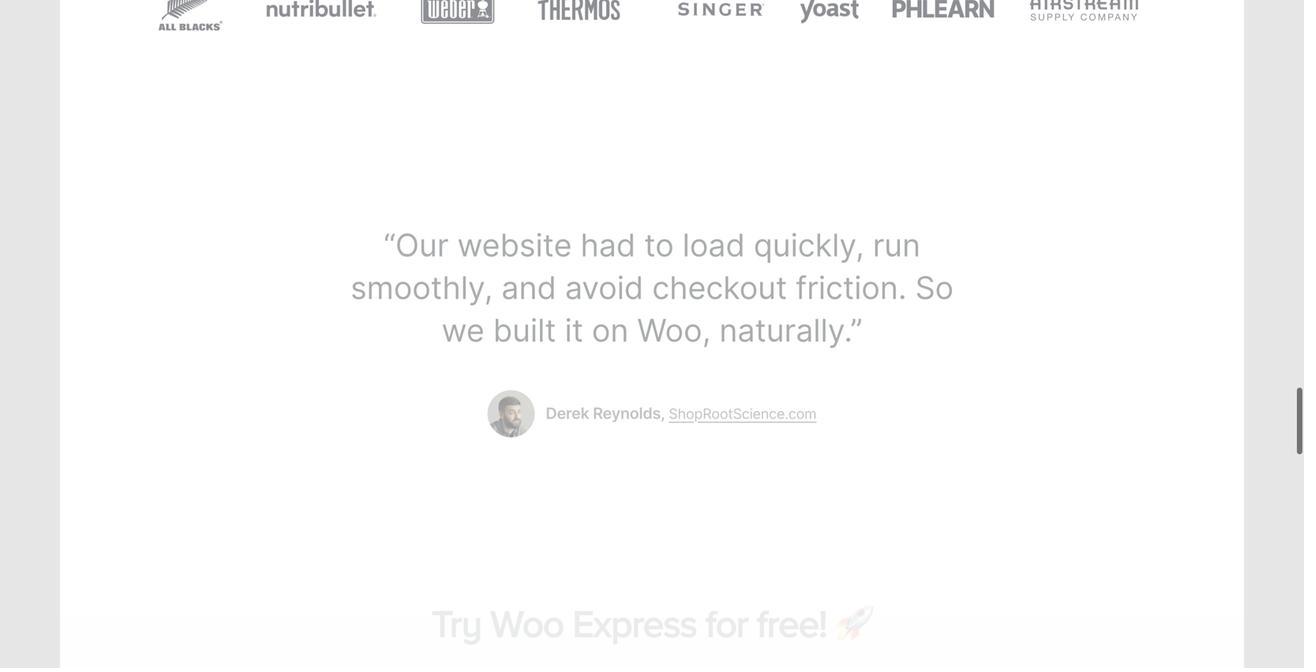 Task type: locate. For each thing, give the bounding box(es) containing it.
to
[[644, 215, 674, 253]]

"our
[[384, 215, 449, 253]]

for
[[706, 593, 748, 635]]

"our website had to load quickly, run smoothly, and avoid checkout friction. so we built it on woo, naturally."
[[351, 215, 954, 338]]

had
[[581, 215, 636, 253]]

free!
[[757, 593, 827, 635]]

woo
[[490, 593, 564, 635]]

derek reynolds, shoprootscience.com
[[546, 393, 817, 412]]

try
[[432, 593, 482, 635]]

reynolds,
[[593, 393, 665, 412]]

avoid
[[565, 258, 644, 296]]

run
[[873, 215, 921, 253]]

it
[[565, 300, 583, 338]]

try woo express for free! 🚀
[[432, 593, 873, 635]]

friction.
[[796, 258, 907, 296]]

checkout
[[652, 258, 787, 296]]

built
[[493, 300, 556, 338]]



Task type: vqa. For each thing, say whether or not it's contained in the screenshot.
🚀
yes



Task type: describe. For each thing, give the bounding box(es) containing it.
load
[[683, 215, 745, 253]]

quickly,
[[754, 215, 864, 253]]

and
[[501, 258, 556, 296]]

shoprootscience.com
[[669, 394, 817, 412]]

on
[[592, 300, 629, 338]]

website
[[457, 215, 572, 253]]

express
[[573, 593, 697, 635]]

we
[[442, 300, 484, 338]]

🚀
[[836, 593, 873, 635]]

smoothly,
[[351, 258, 493, 296]]

derek
[[546, 393, 589, 412]]

woo,
[[637, 300, 711, 338]]

so
[[915, 258, 954, 296]]

naturally."
[[720, 300, 863, 338]]



